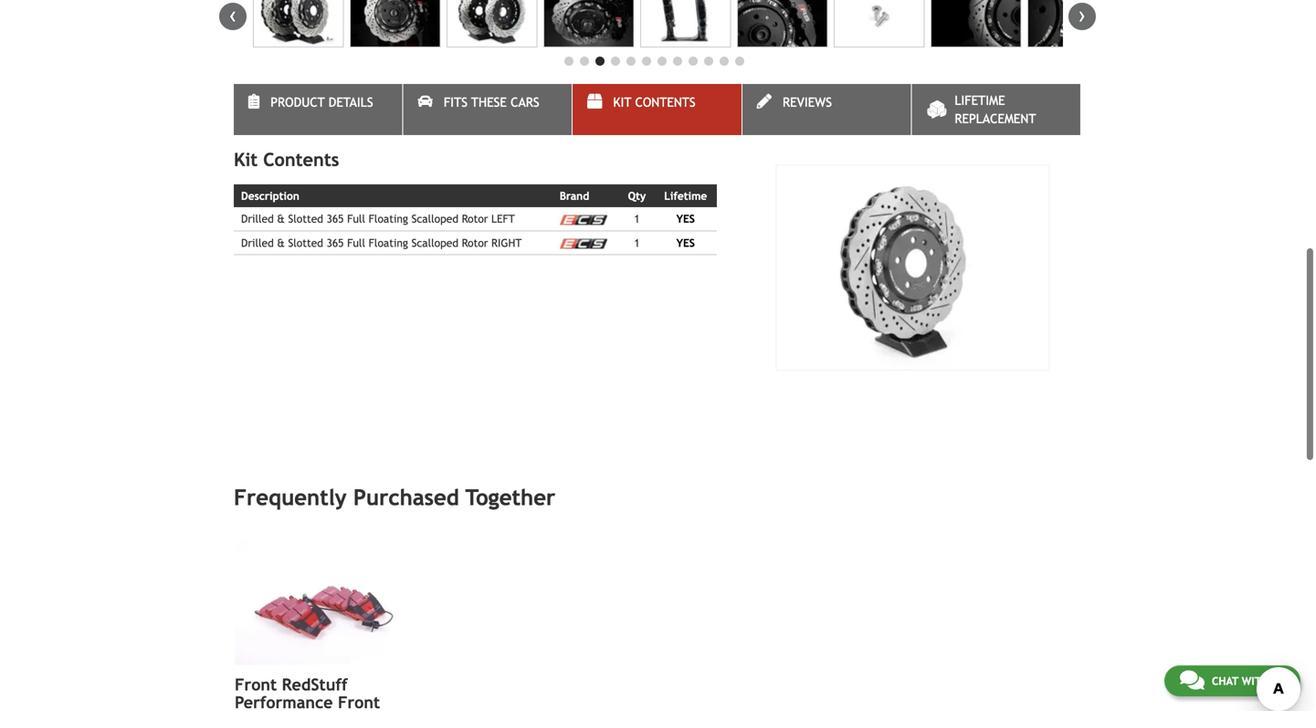 Task type: vqa. For each thing, say whether or not it's contained in the screenshot.
E46's 'Maintenance'
no



Task type: locate. For each thing, give the bounding box(es) containing it.
0 vertical spatial scalloped
[[412, 213, 459, 225]]

right
[[492, 236, 522, 249]]

full up drilled & slotted 365 full floating scalloped rotor right
[[347, 213, 365, 225]]

floating for right
[[369, 236, 408, 249]]

2 scalloped from the top
[[412, 236, 459, 249]]

rotor left left
[[462, 213, 488, 225]]

1 vertical spatial &
[[277, 236, 285, 249]]

0 horizontal spatial contents
[[263, 149, 339, 170]]

replacement
[[955, 112, 1037, 126]]

slotted for drilled & slotted 365 full floating scalloped rotor right
[[288, 236, 323, 249]]

slotted
[[288, 213, 323, 225], [288, 236, 323, 249]]

1 ecs - corporate logo image from the top
[[560, 215, 608, 225]]

lifetime inside lifetime replacement
[[955, 93, 1006, 108]]

reviews
[[783, 95, 832, 110]]

kit contents inside kit contents link
[[614, 95, 696, 110]]

contents
[[635, 95, 696, 110], [263, 149, 339, 170]]

rotor left right
[[462, 236, 488, 249]]

365 for drilled & slotted 365 full floating scalloped rotor left
[[327, 213, 344, 225]]

0 vertical spatial rotor
[[462, 213, 488, 225]]

1 horizontal spatial lifetime
[[955, 93, 1006, 108]]

kit
[[614, 95, 632, 110], [234, 149, 258, 170]]

full for drilled & slotted 365 full floating scalloped rotor left
[[347, 213, 365, 225]]

1 full from the top
[[347, 213, 365, 225]]

8 es#2785596 - 003281ecs02a02kt - front 2-piece scalloped brake rotors - pair (365x34) - direct bolt-on upgrade to tru-float scalloped style rotors - ecs - audi image from the left
[[931, 0, 1022, 48]]

rotor for left
[[462, 213, 488, 225]]

& for drilled & slotted 365 full floating scalloped rotor left
[[277, 213, 285, 225]]

0 horizontal spatial lifetime
[[665, 190, 708, 202]]

9 es#2785596 - 003281ecs02a02kt - front 2-piece scalloped brake rotors - pair (365x34) - direct bolt-on upgrade to tru-float scalloped style rotors - ecs - audi image from the left
[[1028, 0, 1119, 48]]

0 vertical spatial full
[[347, 213, 365, 225]]

scalloped for right
[[412, 236, 459, 249]]

kit contents link
[[573, 84, 742, 135]]

floating down drilled & slotted 365 full floating scalloped rotor left
[[369, 236, 408, 249]]

scalloped
[[412, 213, 459, 225], [412, 236, 459, 249]]

1 vertical spatial 1
[[634, 236, 640, 249]]

1 scalloped from the top
[[412, 213, 459, 225]]

floating
[[369, 213, 408, 225], [369, 236, 408, 249]]

0 vertical spatial 1
[[634, 213, 640, 225]]

scalloped up drilled & slotted 365 full floating scalloped rotor right
[[412, 213, 459, 225]]

2 ecs - corporate logo image from the top
[[560, 239, 608, 249]]

scalloped for left
[[412, 213, 459, 225]]

365 down drilled & slotted 365 full floating scalloped rotor left
[[327, 236, 344, 249]]

2 365 from the top
[[327, 236, 344, 249]]

5 es#2785596 - 003281ecs02a02kt - front 2-piece scalloped brake rotors - pair (365x34) - direct bolt-on upgrade to tru-float scalloped style rotors - ecs - audi image from the left
[[641, 0, 731, 48]]

&
[[277, 213, 285, 225], [277, 236, 285, 249]]

365 for drilled & slotted 365 full floating scalloped rotor right
[[327, 236, 344, 249]]

es#2785596 - 003281ecs02a02kt - front 2-piece scalloped brake rotors - pair (365x34) - direct bolt-on upgrade to tru-float scalloped style rotors - ecs - audi image
[[253, 0, 344, 48], [350, 0, 441, 48], [447, 0, 538, 48], [544, 0, 634, 48], [641, 0, 731, 48], [737, 0, 828, 48], [834, 0, 925, 48], [931, 0, 1022, 48], [1028, 0, 1119, 48]]

1 floating from the top
[[369, 213, 408, 225]]

1 vertical spatial kit
[[234, 149, 258, 170]]

1 vertical spatial drilled
[[241, 236, 274, 249]]

1 es#2785596 - 003281ecs02a02kt - front 2-piece scalloped brake rotors - pair (365x34) - direct bolt-on upgrade to tru-float scalloped style rotors - ecs - audi image from the left
[[253, 0, 344, 48]]

1 vertical spatial yes
[[677, 236, 695, 249]]

1 yes from the top
[[677, 213, 695, 225]]

0 vertical spatial &
[[277, 213, 285, 225]]

floating up drilled & slotted 365 full floating scalloped rotor right
[[369, 213, 408, 225]]

1 vertical spatial ecs - corporate logo image
[[560, 239, 608, 249]]

365 up drilled & slotted 365 full floating scalloped rotor right
[[327, 213, 344, 225]]

us
[[1273, 675, 1286, 688]]

1 vertical spatial slotted
[[288, 236, 323, 249]]

1 vertical spatial rotor
[[462, 236, 488, 249]]

1 1 from the top
[[634, 213, 640, 225]]

6 es#2785596 - 003281ecs02a02kt - front 2-piece scalloped brake rotors - pair (365x34) - direct bolt-on upgrade to tru-float scalloped style rotors - ecs - audi image from the left
[[737, 0, 828, 48]]

these
[[472, 95, 507, 110]]

365
[[327, 213, 344, 225], [327, 236, 344, 249]]

2 floating from the top
[[369, 236, 408, 249]]

0 vertical spatial drilled
[[241, 213, 274, 225]]

front
[[235, 676, 277, 695]]

1 horizontal spatial kit
[[614, 95, 632, 110]]

purchased
[[353, 485, 459, 511]]

0 horizontal spatial kit
[[234, 149, 258, 170]]

rotor for right
[[462, 236, 488, 249]]

1 vertical spatial floating
[[369, 236, 408, 249]]

0 vertical spatial floating
[[369, 213, 408, 225]]

0 vertical spatial kit contents
[[614, 95, 696, 110]]

1 horizontal spatial contents
[[635, 95, 696, 110]]

fits these cars
[[444, 95, 540, 110]]

2 yes from the top
[[677, 236, 695, 249]]

drilled
[[241, 213, 274, 225], [241, 236, 274, 249]]

2 slotted from the top
[[288, 236, 323, 249]]

1 vertical spatial contents
[[263, 149, 339, 170]]

‹ link
[[219, 3, 247, 30]]

rotor
[[462, 213, 488, 225], [462, 236, 488, 249]]

0 vertical spatial ecs - corporate logo image
[[560, 215, 608, 225]]

1 365 from the top
[[327, 213, 344, 225]]

full down drilled & slotted 365 full floating scalloped rotor left
[[347, 236, 365, 249]]

fits
[[444, 95, 468, 110]]

lifetime right qty
[[665, 190, 708, 202]]

2 1 from the top
[[634, 236, 640, 249]]

together
[[466, 485, 556, 511]]

floating for left
[[369, 213, 408, 225]]

scalloped down drilled & slotted 365 full floating scalloped rotor left
[[412, 236, 459, 249]]

comments image
[[1180, 670, 1205, 692]]

1 slotted from the top
[[288, 213, 323, 225]]

yes for drilled & slotted 365 full floating scalloped rotor left
[[677, 213, 695, 225]]

cars
[[511, 95, 540, 110]]

2 es#2785596 - 003281ecs02a02kt - front 2-piece scalloped brake rotors - pair (365x34) - direct bolt-on upgrade to tru-float scalloped style rotors - ecs - audi image from the left
[[350, 0, 441, 48]]

0 vertical spatial slotted
[[288, 213, 323, 225]]

2 full from the top
[[347, 236, 365, 249]]

brand
[[560, 190, 590, 202]]

slotted for drilled & slotted 365 full floating scalloped rotor left
[[288, 213, 323, 225]]

1 vertical spatial full
[[347, 236, 365, 249]]

0 vertical spatial 365
[[327, 213, 344, 225]]

2 drilled from the top
[[241, 236, 274, 249]]

1 vertical spatial kit contents
[[234, 149, 339, 170]]

1 rotor from the top
[[462, 213, 488, 225]]

front redstuff performance fron
[[235, 676, 380, 712]]

0 vertical spatial contents
[[635, 95, 696, 110]]

0 vertical spatial yes
[[677, 213, 695, 225]]

ecs - corporate logo image
[[560, 215, 608, 225], [560, 239, 608, 249]]

3 es#2785596 - 003281ecs02a02kt - front 2-piece scalloped brake rotors - pair (365x34) - direct bolt-on upgrade to tru-float scalloped style rotors - ecs - audi image from the left
[[447, 0, 538, 48]]

fits these cars link
[[404, 84, 572, 135]]

1 vertical spatial 365
[[327, 236, 344, 249]]

1
[[634, 213, 640, 225], [634, 236, 640, 249]]

lifetime
[[955, 93, 1006, 108], [665, 190, 708, 202]]

1 vertical spatial scalloped
[[412, 236, 459, 249]]

2 rotor from the top
[[462, 236, 488, 249]]

2 & from the top
[[277, 236, 285, 249]]

1 vertical spatial lifetime
[[665, 190, 708, 202]]

1 horizontal spatial kit contents
[[614, 95, 696, 110]]

1 drilled from the top
[[241, 213, 274, 225]]

kit contents
[[614, 95, 696, 110], [234, 149, 339, 170]]

lifetime up replacement
[[955, 93, 1006, 108]]

lifetime replacement
[[955, 93, 1037, 126]]

full
[[347, 213, 365, 225], [347, 236, 365, 249]]

0 vertical spatial lifetime
[[955, 93, 1006, 108]]

full for drilled & slotted 365 full floating scalloped rotor right
[[347, 236, 365, 249]]

yes
[[677, 213, 695, 225], [677, 236, 695, 249]]

1 & from the top
[[277, 213, 285, 225]]



Task type: describe. For each thing, give the bounding box(es) containing it.
lifetime for lifetime
[[665, 190, 708, 202]]

description
[[241, 190, 300, 202]]

product
[[271, 95, 325, 110]]

performance
[[235, 694, 333, 712]]

‹
[[229, 3, 237, 27]]

chat with us link
[[1165, 666, 1301, 697]]

chat with us
[[1212, 675, 1286, 688]]

0 horizontal spatial kit contents
[[234, 149, 339, 170]]

drilled & slotted 365 full floating scalloped rotor left
[[241, 213, 515, 225]]

7 es#2785596 - 003281ecs02a02kt - front 2-piece scalloped brake rotors - pair (365x34) - direct bolt-on upgrade to tru-float scalloped style rotors - ecs - audi image from the left
[[834, 0, 925, 48]]

yes for drilled & slotted 365 full floating scalloped rotor right
[[677, 236, 695, 249]]

lifetime for lifetime replacement
[[955, 93, 1006, 108]]

1 for drilled & slotted 365 full floating scalloped rotor left
[[634, 213, 640, 225]]

reviews link
[[743, 84, 911, 135]]

frequently purchased together
[[234, 485, 556, 511]]

drilled for drilled & slotted 365 full floating scalloped rotor left
[[241, 213, 274, 225]]

& for drilled & slotted 365 full floating scalloped rotor right
[[277, 236, 285, 249]]

left
[[492, 213, 515, 225]]

with
[[1242, 675, 1269, 688]]

qty
[[628, 190, 646, 202]]

0 vertical spatial kit
[[614, 95, 632, 110]]

product details
[[271, 95, 373, 110]]

4 es#2785596 - 003281ecs02a02kt - front 2-piece scalloped brake rotors - pair (365x34) - direct bolt-on upgrade to tru-float scalloped style rotors - ecs - audi image from the left
[[544, 0, 634, 48]]

es#2739812 - 003281ecs02a01 - drilled & slotted 365 full floating scalloped rotor left - ecs - image
[[776, 165, 1050, 371]]

chat
[[1212, 675, 1239, 688]]

redstuff
[[282, 676, 348, 695]]

product details link
[[234, 84, 403, 135]]

front redstuff performance fron link
[[235, 676, 403, 712]]

› link
[[1069, 3, 1096, 30]]

front redstuff performance front brake pad set image
[[235, 540, 403, 666]]

ecs - corporate logo image for drilled & slotted 365 full floating scalloped rotor right
[[560, 239, 608, 249]]

frequently
[[234, 485, 347, 511]]

drilled for drilled & slotted 365 full floating scalloped rotor right
[[241, 236, 274, 249]]

drilled & slotted 365 full floating scalloped rotor right
[[241, 236, 522, 249]]

›
[[1079, 3, 1086, 27]]

details
[[329, 95, 373, 110]]

1 for drilled & slotted 365 full floating scalloped rotor right
[[634, 236, 640, 249]]

ecs - corporate logo image for drilled & slotted 365 full floating scalloped rotor left
[[560, 215, 608, 225]]

lifetime replacement link
[[912, 84, 1081, 135]]



